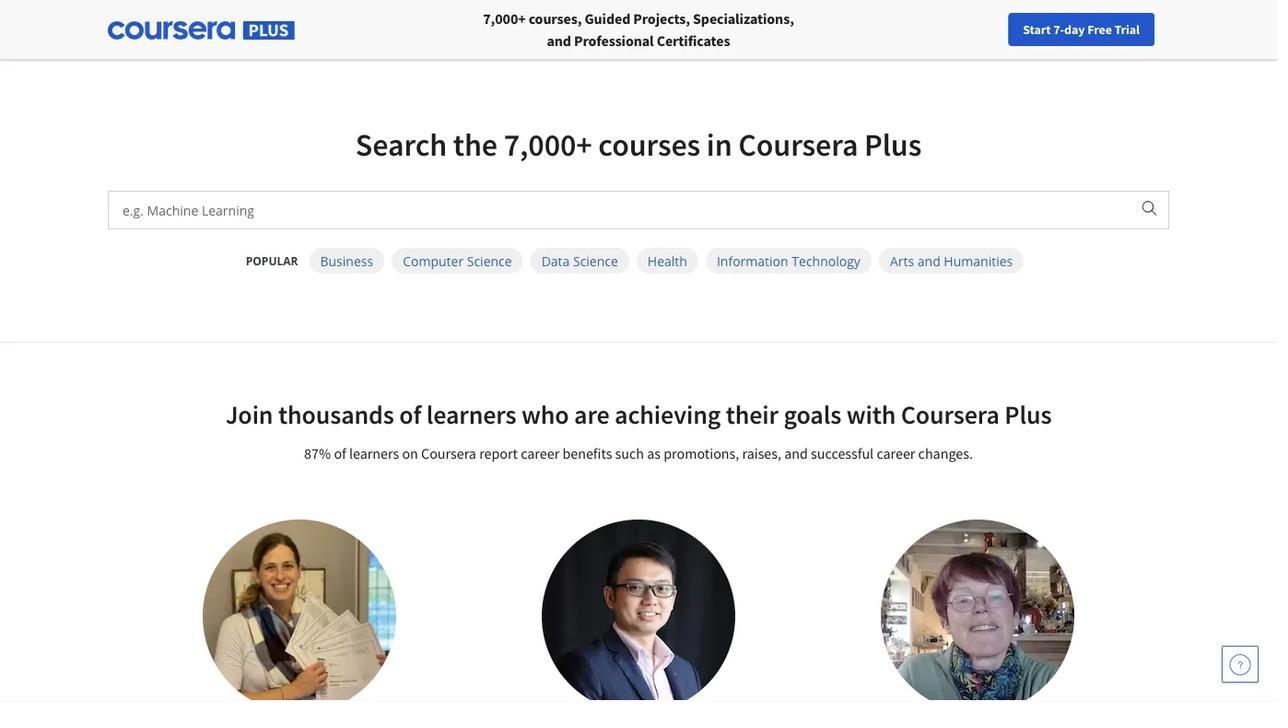 Task type: vqa. For each thing, say whether or not it's contained in the screenshot.
'Arts And Humanities'
yes



Task type: describe. For each thing, give the bounding box(es) containing it.
87% of learners on coursera report career benefits such as promotions, raises, and successful career changes.
[[304, 444, 973, 463]]

changes.
[[919, 444, 973, 463]]

who
[[522, 399, 569, 431]]

find your new career link
[[910, 18, 1044, 41]]

successful
[[811, 444, 874, 463]]

0 horizontal spatial learners
[[349, 444, 399, 463]]

0 horizontal spatial plus
[[865, 125, 922, 165]]

2 vertical spatial and
[[785, 444, 808, 463]]

the
[[453, 125, 498, 165]]

on
[[402, 444, 418, 463]]

2 career from the left
[[877, 444, 916, 463]]

in
[[707, 125, 732, 165]]

show notifications image
[[1063, 23, 1085, 45]]

with
[[847, 399, 896, 431]]

humanities
[[944, 252, 1013, 270]]

are
[[574, 399, 610, 431]]

certificates
[[657, 31, 731, 50]]

and inside 7,000+ courses, guided projects, specializations, and professional certificates
[[547, 31, 571, 50]]

computer
[[403, 252, 464, 270]]

7-
[[1054, 21, 1065, 38]]

courses,
[[529, 9, 582, 28]]

guided
[[585, 9, 631, 28]]

search
[[356, 125, 447, 165]]

start
[[1023, 21, 1051, 38]]

information technology button
[[706, 248, 872, 274]]

specializations,
[[693, 9, 794, 28]]

business
[[320, 252, 373, 270]]

1 vertical spatial coursera
[[901, 399, 1000, 431]]

health
[[648, 252, 688, 270]]

7,000+ courses, guided projects, specializations, and professional certificates
[[483, 9, 794, 50]]

7,000+ inside 7,000+ courses, guided projects, specializations, and professional certificates
[[483, 9, 526, 28]]

science for computer science
[[467, 252, 512, 270]]

such
[[615, 444, 644, 463]]

join thousands of learners who are achieving their goals with coursera plus
[[225, 399, 1052, 431]]

day
[[1065, 21, 1085, 38]]

your
[[945, 21, 970, 38]]

1 horizontal spatial plus
[[1005, 399, 1052, 431]]

their
[[726, 399, 779, 431]]

business button
[[309, 248, 385, 274]]

computer science button
[[392, 248, 523, 274]]

arts and humanities
[[890, 252, 1013, 270]]

coursera plus image
[[108, 21, 295, 40]]

popular
[[246, 253, 298, 268]]

courses
[[599, 125, 701, 165]]

find
[[919, 21, 943, 38]]

join
[[225, 399, 273, 431]]

projects,
[[634, 9, 690, 28]]

start 7-day free trial
[[1023, 21, 1140, 38]]

promotions,
[[664, 444, 740, 463]]

and inside button
[[918, 252, 941, 270]]

benefits
[[563, 444, 612, 463]]

raises,
[[742, 444, 782, 463]]

career
[[999, 21, 1035, 38]]



Task type: locate. For each thing, give the bounding box(es) containing it.
1 vertical spatial and
[[918, 252, 941, 270]]

1 career from the left
[[521, 444, 560, 463]]

0 vertical spatial and
[[547, 31, 571, 50]]

computer science
[[403, 252, 512, 270]]

as
[[647, 444, 661, 463]]

science for data science
[[573, 252, 618, 270]]

new
[[973, 21, 997, 38]]

plus
[[865, 125, 922, 165], [1005, 399, 1052, 431]]

achieving
[[615, 399, 721, 431]]

learners
[[427, 399, 517, 431], [349, 444, 399, 463]]

professional
[[574, 31, 654, 50]]

1 vertical spatial learners
[[349, 444, 399, 463]]

1 horizontal spatial and
[[785, 444, 808, 463]]

87%
[[304, 444, 331, 463]]

goals
[[784, 399, 842, 431]]

data science button
[[531, 248, 629, 274]]

7,000+ right "the"
[[504, 125, 592, 165]]

coursera right 'in' on the right top of the page
[[739, 125, 858, 165]]

coursera image
[[22, 15, 139, 44]]

career
[[521, 444, 560, 463], [877, 444, 916, 463]]

data science
[[542, 252, 618, 270]]

science
[[467, 252, 512, 270], [573, 252, 618, 270]]

0 vertical spatial learners
[[427, 399, 517, 431]]

trial
[[1115, 21, 1140, 38]]

of
[[399, 399, 421, 431], [334, 444, 346, 463]]

None search field
[[253, 12, 530, 48]]

1 vertical spatial 7,000+
[[504, 125, 592, 165]]

2 vertical spatial coursera
[[421, 444, 476, 463]]

learner image abigail p. image
[[203, 520, 396, 701]]

career down who
[[521, 444, 560, 463]]

1 horizontal spatial science
[[573, 252, 618, 270]]

learner image inés k. image
[[881, 520, 1075, 701]]

2 horizontal spatial and
[[918, 252, 941, 270]]

start 7-day free trial button
[[1009, 13, 1155, 46]]

search the 7,000+ courses in coursera plus
[[356, 125, 922, 165]]

information
[[717, 252, 789, 270]]

learner image shi jie f. image
[[542, 520, 736, 701]]

2 science from the left
[[573, 252, 618, 270]]

0 horizontal spatial career
[[521, 444, 560, 463]]

7,000+ left courses,
[[483, 9, 526, 28]]

science right computer
[[467, 252, 512, 270]]

0 vertical spatial plus
[[865, 125, 922, 165]]

career down 'with'
[[877, 444, 916, 463]]

0 horizontal spatial coursera
[[421, 444, 476, 463]]

and right raises,
[[785, 444, 808, 463]]

2 horizontal spatial coursera
[[901, 399, 1000, 431]]

learners left "on"
[[349, 444, 399, 463]]

free
[[1088, 21, 1112, 38]]

arts
[[890, 252, 915, 270]]

science right data
[[573, 252, 618, 270]]

7,000+
[[483, 9, 526, 28], [504, 125, 592, 165]]

0 vertical spatial 7,000+
[[483, 9, 526, 28]]

1 horizontal spatial coursera
[[739, 125, 858, 165]]

0 horizontal spatial of
[[334, 444, 346, 463]]

data
[[542, 252, 570, 270]]

0 vertical spatial of
[[399, 399, 421, 431]]

1 vertical spatial plus
[[1005, 399, 1052, 431]]

arts and humanities button
[[879, 248, 1024, 274]]

0 horizontal spatial science
[[467, 252, 512, 270]]

1 horizontal spatial of
[[399, 399, 421, 431]]

coursera right "on"
[[421, 444, 476, 463]]

information technology
[[717, 252, 861, 270]]

Search the 7,000+ courses in Coursera Plus text field
[[109, 192, 1130, 229]]

and down courses,
[[547, 31, 571, 50]]

of up "on"
[[399, 399, 421, 431]]

1 vertical spatial of
[[334, 444, 346, 463]]

and right arts
[[918, 252, 941, 270]]

report
[[479, 444, 518, 463]]

of right 87%
[[334, 444, 346, 463]]

1 science from the left
[[467, 252, 512, 270]]

health button
[[637, 248, 699, 274]]

coursera
[[739, 125, 858, 165], [901, 399, 1000, 431], [421, 444, 476, 463]]

0 horizontal spatial and
[[547, 31, 571, 50]]

0 vertical spatial coursera
[[739, 125, 858, 165]]

coursera up changes.
[[901, 399, 1000, 431]]

technology
[[792, 252, 861, 270]]

help center image
[[1230, 654, 1252, 676]]

learners up report on the left bottom of the page
[[427, 399, 517, 431]]

find your new career
[[919, 21, 1035, 38]]

thousands
[[278, 399, 394, 431]]

1 horizontal spatial learners
[[427, 399, 517, 431]]

and
[[547, 31, 571, 50], [918, 252, 941, 270], [785, 444, 808, 463]]

1 horizontal spatial career
[[877, 444, 916, 463]]



